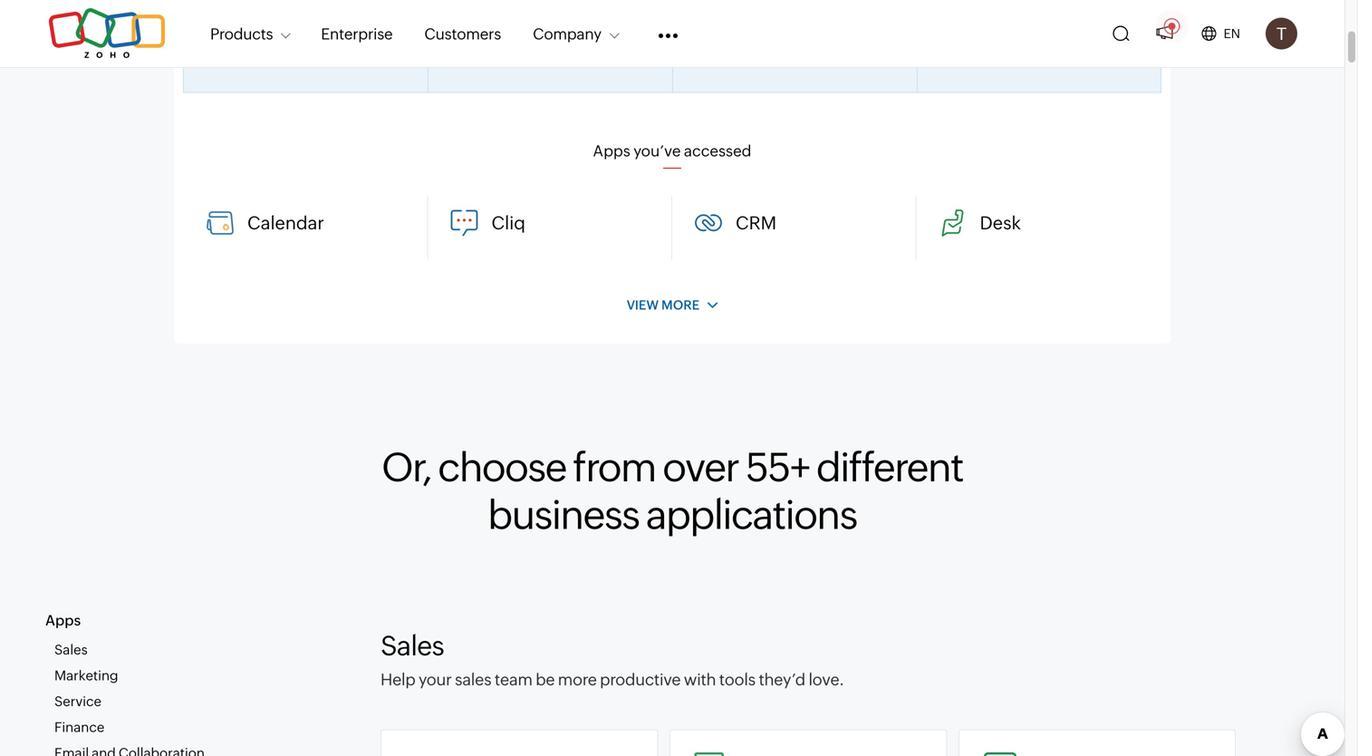 Task type: vqa. For each thing, say whether or not it's contained in the screenshot.
Sales Enablement
no



Task type: describe. For each thing, give the bounding box(es) containing it.
crm
[[736, 212, 777, 233]]

terry turtle image
[[1266, 18, 1298, 49]]

with
[[684, 670, 716, 689]]

cliq
[[492, 212, 526, 233]]

desk link
[[935, 205, 1157, 241]]

calendar link
[[202, 205, 423, 241]]

love.
[[809, 670, 845, 689]]

applications
[[646, 492, 857, 538]]

you've
[[634, 142, 681, 159]]

choose
[[438, 444, 567, 490]]

they'd
[[759, 670, 806, 689]]

your
[[419, 670, 452, 689]]

help
[[381, 670, 416, 689]]

crm link
[[691, 205, 912, 241]]

more
[[558, 670, 597, 689]]

apps for apps you've accessed
[[593, 142, 631, 159]]

customers
[[425, 25, 501, 42]]

over
[[663, 444, 739, 490]]

sales for sales
[[54, 642, 88, 658]]

products
[[210, 25, 273, 42]]

view
[[627, 298, 659, 312]]

finance
[[54, 719, 105, 735]]

accessed
[[684, 142, 752, 159]]

marketing
[[54, 668, 118, 684]]

desk
[[980, 212, 1022, 233]]

sales
[[455, 670, 492, 689]]



Task type: locate. For each thing, give the bounding box(es) containing it.
different
[[817, 444, 964, 490]]

team
[[495, 670, 533, 689]]

apps up marketing
[[45, 612, 81, 629]]

or,
[[382, 444, 431, 490]]

be
[[536, 670, 555, 689]]

sales inside sales help your sales team be more productive with tools they'd love.
[[381, 630, 444, 661]]

0 vertical spatial apps
[[593, 142, 631, 159]]

productive
[[600, 670, 681, 689]]

enterprise
[[321, 25, 393, 42]]

sales for sales help your sales team be more productive with tools they'd love.
[[381, 630, 444, 661]]

business
[[488, 492, 640, 538]]

sales help your sales team be more productive with tools they'd love.
[[381, 630, 845, 689]]

company
[[533, 25, 602, 42]]

0 horizontal spatial apps
[[45, 612, 81, 629]]

from
[[573, 444, 656, 490]]

1 vertical spatial apps
[[45, 612, 81, 629]]

tools
[[720, 670, 756, 689]]

service
[[54, 694, 102, 709]]

1 horizontal spatial sales
[[381, 630, 444, 661]]

or, choose from over 55+ different business applications
[[382, 444, 964, 538]]

cliq link
[[446, 205, 667, 241]]

apps left you've
[[593, 142, 631, 159]]

sales
[[381, 630, 444, 661], [54, 642, 88, 658]]

sales up help
[[381, 630, 444, 661]]

1 horizontal spatial apps
[[593, 142, 631, 159]]

apps
[[593, 142, 631, 159], [45, 612, 81, 629]]

customers link
[[425, 14, 501, 53]]

apps you've accessed
[[593, 142, 752, 159]]

more
[[662, 298, 700, 312]]

apps for apps
[[45, 612, 81, 629]]

enterprise link
[[321, 14, 393, 53]]

view more
[[627, 298, 700, 312]]

55+
[[746, 444, 810, 490]]

0 horizontal spatial sales
[[54, 642, 88, 658]]

en
[[1224, 26, 1241, 41]]

calendar
[[247, 212, 324, 233]]

sales up marketing
[[54, 642, 88, 658]]



